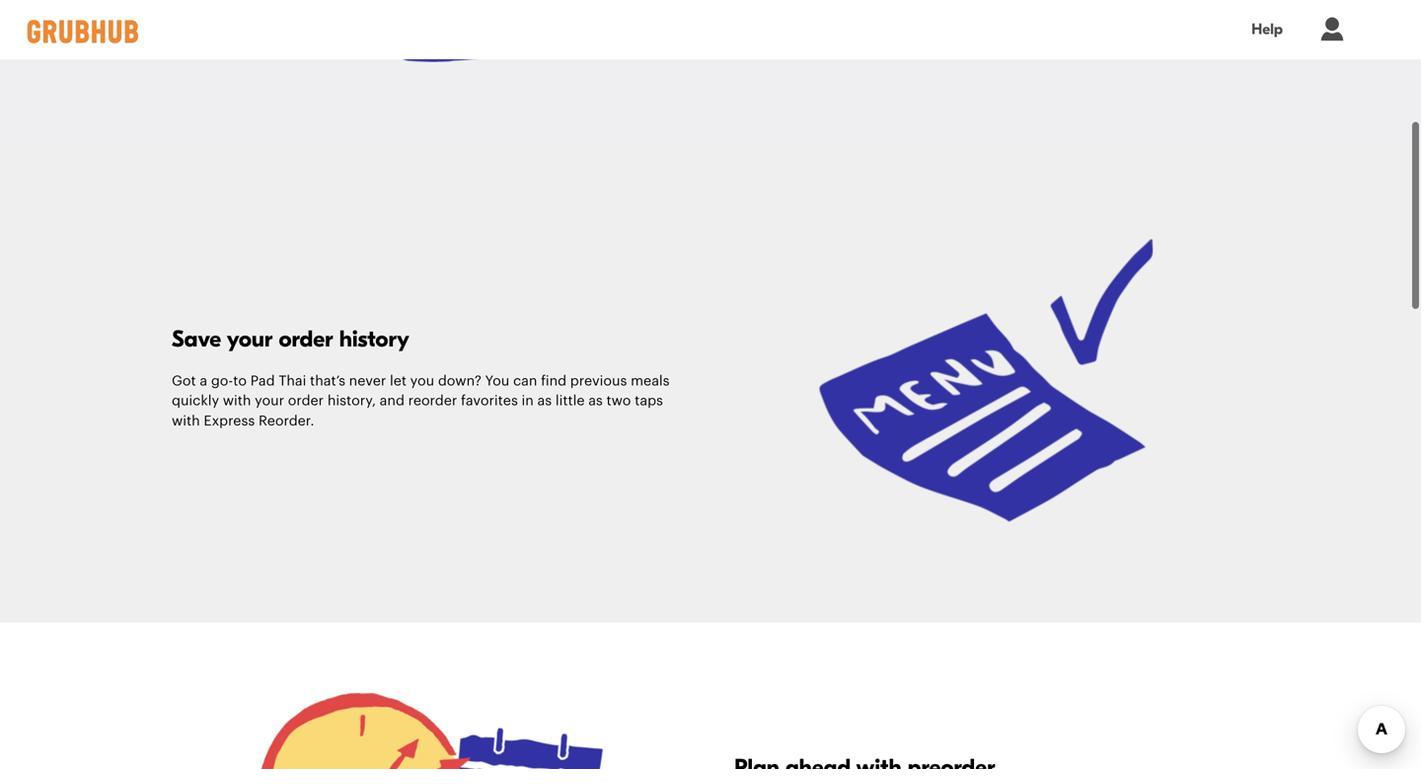 Task type: describe. For each thing, give the bounding box(es) containing it.
1 horizontal spatial with
[[223, 394, 251, 408]]

1 vertical spatial with
[[172, 414, 200, 428]]

a
[[200, 374, 207, 388]]

thai
[[279, 374, 306, 388]]

you
[[410, 374, 435, 388]]

express
[[204, 414, 255, 428]]

save your order history
[[172, 326, 410, 353]]

order inside got a go-to pad thai that's never let you down? you can find previous meals quickly with your order history, and reorder favorites in as little as two taps with express reorder.
[[288, 394, 324, 408]]

previous
[[570, 374, 627, 388]]

that's
[[310, 374, 346, 388]]

pad
[[250, 374, 275, 388]]

let
[[390, 374, 407, 388]]

reorder.
[[259, 414, 314, 428]]

your inside got a go-to pad thai that's never let you down? you can find previous meals quickly with your order history, and reorder favorites in as little as two taps with express reorder.
[[255, 394, 284, 408]]

help link
[[1232, 8, 1303, 52]]

grubhub image
[[20, 20, 146, 43]]

1 as from the left
[[538, 394, 552, 408]]

got
[[172, 374, 196, 388]]



Task type: vqa. For each thing, say whether or not it's contained in the screenshot.
text box
no



Task type: locate. For each thing, give the bounding box(es) containing it.
history
[[339, 326, 410, 353]]

with down to
[[223, 394, 251, 408]]

0 vertical spatial with
[[223, 394, 251, 408]]

reorder
[[408, 394, 457, 408]]

taps
[[635, 394, 663, 408]]

0 vertical spatial order
[[279, 326, 333, 353]]

your
[[227, 326, 273, 353], [255, 394, 284, 408]]

and
[[380, 394, 405, 408]]

1 vertical spatial order
[[288, 394, 324, 408]]

never
[[349, 374, 386, 388]]

2 as from the left
[[589, 394, 603, 408]]

as down previous
[[589, 394, 603, 408]]

order
[[279, 326, 333, 353], [288, 394, 324, 408]]

with
[[223, 394, 251, 408], [172, 414, 200, 428]]

got a go-to pad thai that's never let you down? you can find previous meals quickly with your order history, and reorder favorites in as little as two taps with express reorder.
[[172, 374, 670, 428]]

can
[[513, 374, 537, 388]]

go-
[[211, 374, 233, 388]]

to
[[233, 374, 247, 388]]

two
[[607, 394, 631, 408]]

in
[[522, 394, 534, 408]]

order down the thai
[[288, 394, 324, 408]]

find
[[541, 374, 567, 388]]

0 horizontal spatial as
[[538, 394, 552, 408]]

you
[[485, 374, 510, 388]]

1 horizontal spatial as
[[589, 394, 603, 408]]

little
[[556, 394, 585, 408]]

favorites
[[461, 394, 518, 408]]

with down quickly
[[172, 414, 200, 428]]

down?
[[438, 374, 482, 388]]

0 vertical spatial your
[[227, 326, 273, 353]]

order up the thai
[[279, 326, 333, 353]]

as
[[538, 394, 552, 408], [589, 394, 603, 408]]

your up to
[[227, 326, 273, 353]]

quickly
[[172, 394, 219, 408]]

help
[[1252, 20, 1283, 38]]

your down pad in the left of the page
[[255, 394, 284, 408]]

as right in
[[538, 394, 552, 408]]

0 horizontal spatial with
[[172, 414, 200, 428]]

history,
[[328, 394, 376, 408]]

meals
[[631, 374, 670, 388]]

1 vertical spatial your
[[255, 394, 284, 408]]

save
[[172, 326, 221, 353]]



